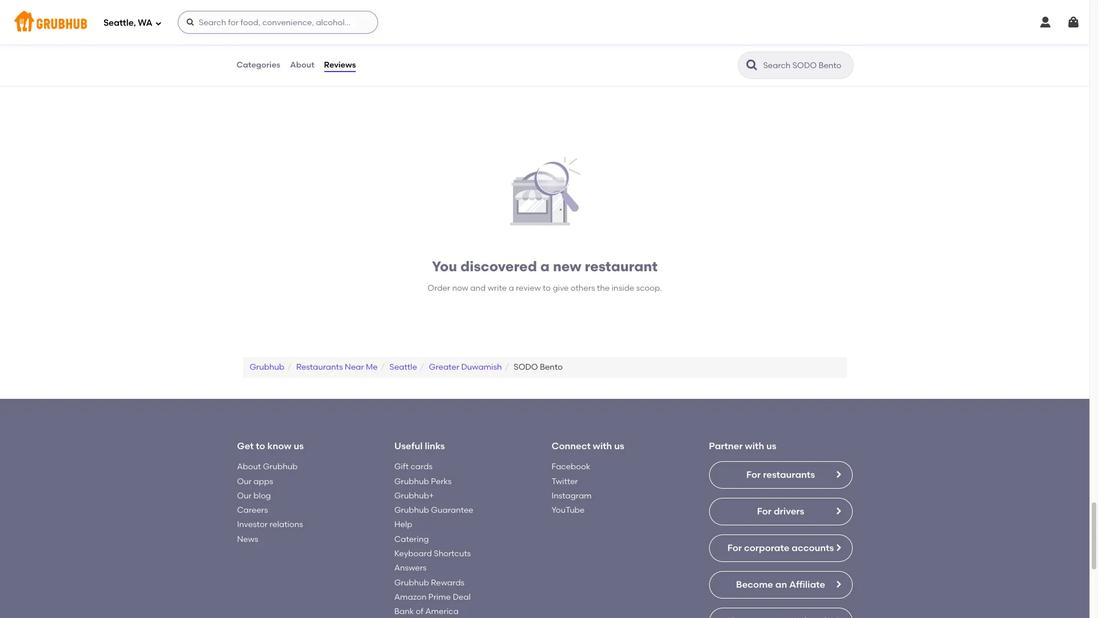 Task type: describe. For each thing, give the bounding box(es) containing it.
order now and write a review to give others the inside scoop.
[[428, 283, 662, 293]]

seattle,
[[104, 18, 136, 28]]

14 ratings
[[392, 51, 428, 61]]

32 ratings
[[595, 51, 633, 61]]

accounts
[[792, 543, 834, 553]]

facebook link
[[552, 462, 591, 472]]

restaurants near me link
[[296, 362, 378, 372]]

grubhub down grubhub+ link
[[395, 505, 429, 515]]

perks
[[431, 476, 452, 486]]

grubhub link
[[250, 362, 285, 372]]

ratings for 14 ratings
[[401, 51, 428, 61]]

30–45 min $3.99 delivery
[[253, 39, 297, 57]]

with for partner
[[745, 440, 765, 451]]

careers link
[[237, 505, 268, 515]]

30–45 for 3 ratings
[[662, 39, 682, 47]]

catering
[[395, 534, 429, 544]]

our apps link
[[237, 476, 273, 486]]

us for partner with us
[[767, 440, 777, 451]]

0 vertical spatial pizza
[[318, 9, 341, 20]]

restaurant
[[585, 258, 658, 275]]

grubhub down answers link
[[395, 578, 429, 588]]

gift cards grubhub perks grubhub+ grubhub guarantee help catering keyboard shortcuts answers grubhub rewards amazon prime deal bank of america
[[395, 462, 474, 616]]

restaurants
[[763, 469, 815, 480]]

our blog link
[[237, 491, 271, 501]]

0 horizontal spatial a
[[509, 283, 514, 293]]

investor relations link
[[237, 520, 303, 530]]

30–45 min $4.49 delivery
[[662, 39, 706, 57]]

inside
[[612, 283, 635, 293]]

twitter
[[552, 476, 578, 486]]

investor
[[237, 520, 268, 530]]

bank of america link
[[395, 607, 459, 616]]

grubhub inside "about grubhub our apps our blog careers investor relations news"
[[263, 462, 298, 472]]

for corporate accounts
[[728, 543, 834, 553]]

bank
[[395, 607, 414, 616]]

duwamish
[[462, 362, 502, 372]]

blog
[[254, 491, 271, 501]]

for drivers link
[[709, 498, 853, 525]]

become an affiliate link
[[709, 571, 853, 599]]

useful links
[[395, 440, 445, 451]]

useful
[[395, 440, 423, 451]]

bento
[[540, 362, 563, 372]]

connect with us
[[552, 440, 625, 451]]

help
[[395, 520, 413, 530]]

get
[[237, 440, 254, 451]]

1 horizontal spatial svg image
[[1039, 15, 1053, 29]]

right image for for restaurants
[[834, 470, 843, 479]]

delivery for 3 ratings
[[680, 49, 706, 57]]

links
[[425, 440, 445, 451]]

seattle
[[390, 362, 417, 372]]

the
[[597, 283, 610, 293]]

$4.49
[[662, 49, 678, 57]]

apps
[[254, 476, 273, 486]]

review
[[516, 283, 541, 293]]

sodo
[[514, 362, 538, 372]]

you
[[432, 258, 457, 275]]

seattle link
[[390, 362, 417, 372]]

help link
[[395, 520, 413, 530]]

for restaurants
[[747, 469, 815, 480]]

reviews
[[324, 60, 356, 70]]

32
[[595, 51, 604, 61]]

know
[[268, 440, 292, 451]]

25–40
[[457, 39, 477, 47]]

about for about
[[290, 60, 314, 70]]

main navigation navigation
[[0, 0, 1090, 45]]

min for 3 ratings
[[683, 39, 696, 47]]

search icon image
[[745, 58, 759, 72]]

for drivers
[[757, 506, 805, 517]]

corporate
[[745, 543, 790, 553]]

partner
[[709, 440, 743, 451]]

grubhub+ link
[[395, 491, 434, 501]]

become an affiliate
[[736, 579, 826, 590]]

grubhub rewards link
[[395, 578, 465, 588]]

little caesars pizza link
[[253, 9, 429, 22]]

for corporate accounts link
[[709, 535, 853, 562]]

answers link
[[395, 563, 427, 573]]

amazon prime deal link
[[395, 592, 471, 602]]

keyboard shortcuts link
[[395, 549, 471, 559]]

grubhub+
[[395, 491, 434, 501]]

min for 14 ratings
[[274, 39, 287, 47]]

an
[[776, 579, 788, 590]]

deal
[[453, 592, 471, 602]]

discovered
[[461, 258, 537, 275]]

min for 32 ratings
[[479, 39, 491, 47]]

near
[[345, 362, 364, 372]]

categories button
[[236, 45, 281, 86]]

catering link
[[395, 534, 429, 544]]

right image inside for drivers link
[[834, 507, 843, 516]]

0 vertical spatial a
[[541, 258, 550, 275]]

grubhub down gift cards link
[[395, 476, 429, 486]]

0 vertical spatial to
[[543, 283, 551, 293]]

3 ratings
[[804, 51, 837, 61]]

0 horizontal spatial svg image
[[155, 20, 162, 27]]



Task type: locate. For each thing, give the bounding box(es) containing it.
scoop.
[[637, 283, 662, 293]]

subscription pass image
[[253, 24, 264, 34]]

facebook
[[552, 462, 591, 472]]

delivery for 32 ratings
[[474, 49, 500, 57]]

about button
[[290, 45, 315, 86]]

1 vertical spatial for
[[757, 506, 772, 517]]

min inside 30–45 min $3.99 delivery
[[274, 39, 287, 47]]

1 horizontal spatial delivery
[[474, 49, 500, 57]]

$3.99
[[253, 49, 270, 57]]

greater duwamish
[[429, 362, 502, 372]]

1 right image from the top
[[834, 470, 843, 479]]

become
[[736, 579, 774, 590]]

star icon image
[[383, 39, 392, 48], [392, 39, 401, 48], [401, 39, 410, 48], [410, 39, 419, 48], [410, 39, 419, 48], [419, 39, 428, 48], [587, 39, 596, 48], [596, 39, 606, 48], [606, 39, 615, 48], [615, 39, 624, 48], [615, 39, 624, 48], [624, 39, 633, 48], [792, 39, 801, 48], [801, 39, 810, 48], [810, 39, 819, 48], [819, 39, 828, 48], [819, 39, 828, 48], [828, 39, 837, 48]]

pizza right caesars
[[318, 9, 341, 20]]

ratings for 32 ratings
[[606, 51, 633, 61]]

30–45 inside 30–45 min $3.99 delivery
[[253, 39, 273, 47]]

for for for drivers
[[757, 506, 772, 517]]

3
[[804, 51, 809, 61]]

grubhub guarantee link
[[395, 505, 474, 515]]

svg image
[[1039, 15, 1053, 29], [186, 18, 195, 27]]

with right partner
[[745, 440, 765, 451]]

connect
[[552, 440, 591, 451]]

0 vertical spatial about
[[290, 60, 314, 70]]

greater
[[429, 362, 460, 372]]

30–45 up $4.49
[[662, 39, 682, 47]]

2 horizontal spatial us
[[767, 440, 777, 451]]

with right connect
[[593, 440, 612, 451]]

3 us from the left
[[767, 440, 777, 451]]

news link
[[237, 534, 258, 544]]

delivery right $1.49
[[474, 49, 500, 57]]

ratings for 3 ratings
[[810, 51, 837, 61]]

reviews button
[[324, 45, 357, 86]]

about
[[290, 60, 314, 70], [237, 462, 261, 472]]

ratings right 14
[[401, 51, 428, 61]]

get to know us
[[237, 440, 304, 451]]

us right 'know'
[[294, 440, 304, 451]]

1 ratings from the left
[[401, 51, 428, 61]]

us for connect with us
[[615, 440, 625, 451]]

to
[[543, 283, 551, 293], [256, 440, 265, 451]]

of
[[416, 607, 424, 616]]

30–45
[[253, 39, 273, 47], [662, 39, 682, 47]]

1 min from the left
[[274, 39, 287, 47]]

min inside 25–40 min $1.49 delivery
[[479, 39, 491, 47]]

0 horizontal spatial ratings
[[401, 51, 428, 61]]

delivery for 14 ratings
[[271, 49, 297, 57]]

relations
[[270, 520, 303, 530]]

grubhub image
[[507, 154, 583, 230]]

cards
[[411, 462, 433, 472]]

grubhub down 'know'
[[263, 462, 298, 472]]

Search SODO Bento search field
[[763, 60, 850, 71]]

14
[[392, 51, 400, 61]]

ratings
[[401, 51, 428, 61], [606, 51, 633, 61], [810, 51, 837, 61]]

2 vertical spatial right image
[[834, 580, 843, 589]]

right image
[[834, 470, 843, 479], [834, 543, 843, 552], [834, 580, 843, 589]]

a right write
[[509, 283, 514, 293]]

our up careers
[[237, 491, 252, 501]]

1 horizontal spatial svg image
[[1067, 15, 1081, 29]]

0 horizontal spatial us
[[294, 440, 304, 451]]

0 vertical spatial right image
[[834, 470, 843, 479]]

right image for for corporate accounts
[[834, 543, 843, 552]]

us right connect
[[615, 440, 625, 451]]

pizza right subscription pass icon
[[269, 25, 286, 33]]

1 delivery from the left
[[271, 49, 297, 57]]

right image inside for corporate accounts link
[[834, 543, 843, 552]]

1 vertical spatial right image
[[834, 543, 843, 552]]

1 30–45 from the left
[[253, 39, 273, 47]]

0 horizontal spatial svg image
[[186, 18, 195, 27]]

for for for restaurants
[[747, 469, 761, 480]]

give
[[553, 283, 569, 293]]

twitter link
[[552, 476, 578, 486]]

0 horizontal spatial to
[[256, 440, 265, 451]]

1 vertical spatial right image
[[834, 616, 843, 618]]

1 right image from the top
[[834, 507, 843, 516]]

2 our from the top
[[237, 491, 252, 501]]

grubhub left restaurants
[[250, 362, 285, 372]]

about inside "about grubhub our apps our blog careers investor relations news"
[[237, 462, 261, 472]]

3 delivery from the left
[[680, 49, 706, 57]]

2 horizontal spatial ratings
[[810, 51, 837, 61]]

about down 30–45 min $3.99 delivery
[[290, 60, 314, 70]]

gift
[[395, 462, 409, 472]]

a
[[541, 258, 550, 275], [509, 283, 514, 293]]

to right get
[[256, 440, 265, 451]]

others
[[571, 283, 595, 293]]

2 with from the left
[[745, 440, 765, 451]]

delivery inside the 30–45 min $4.49 delivery
[[680, 49, 706, 57]]

youtube
[[552, 505, 585, 515]]

1 vertical spatial our
[[237, 491, 252, 501]]

1 us from the left
[[294, 440, 304, 451]]

1 horizontal spatial with
[[745, 440, 765, 451]]

delivery inside 30–45 min $3.99 delivery
[[271, 49, 297, 57]]

write
[[488, 283, 507, 293]]

instagram
[[552, 491, 592, 501]]

keyboard
[[395, 549, 432, 559]]

3 ratings from the left
[[810, 51, 837, 61]]

2 min from the left
[[479, 39, 491, 47]]

2 30–45 from the left
[[662, 39, 682, 47]]

for for for corporate accounts
[[728, 543, 742, 553]]

about grubhub link
[[237, 462, 298, 472]]

now
[[452, 283, 469, 293]]

1 horizontal spatial 30–45
[[662, 39, 682, 47]]

0 horizontal spatial delivery
[[271, 49, 297, 57]]

3 min from the left
[[683, 39, 696, 47]]

1 horizontal spatial pizza
[[318, 9, 341, 20]]

restaurants
[[296, 362, 343, 372]]

partner with us
[[709, 440, 777, 451]]

right image for become an affiliate
[[834, 580, 843, 589]]

1 vertical spatial a
[[509, 283, 514, 293]]

min
[[274, 39, 287, 47], [479, 39, 491, 47], [683, 39, 696, 47]]

30–45 for 14 ratings
[[253, 39, 273, 47]]

affiliate
[[790, 579, 826, 590]]

for down partner with us
[[747, 469, 761, 480]]

2 vertical spatial for
[[728, 543, 742, 553]]

delivery
[[271, 49, 297, 57], [474, 49, 500, 57], [680, 49, 706, 57]]

and
[[471, 283, 486, 293]]

0 horizontal spatial pizza
[[269, 25, 286, 33]]

2 right image from the top
[[834, 543, 843, 552]]

a up order now and write a review to give others the inside scoop.
[[541, 258, 550, 275]]

right image inside for restaurants link
[[834, 470, 843, 479]]

1 horizontal spatial to
[[543, 283, 551, 293]]

3 right image from the top
[[834, 580, 843, 589]]

1 vertical spatial to
[[256, 440, 265, 451]]

grubhub perks link
[[395, 476, 452, 486]]

grubhub
[[250, 362, 285, 372], [263, 462, 298, 472], [395, 476, 429, 486], [395, 505, 429, 515], [395, 578, 429, 588]]

right image inside become an affiliate link
[[834, 580, 843, 589]]

about up our apps link
[[237, 462, 261, 472]]

for inside for restaurants link
[[747, 469, 761, 480]]

0 horizontal spatial with
[[593, 440, 612, 451]]

1 vertical spatial about
[[237, 462, 261, 472]]

1 our from the top
[[237, 476, 252, 486]]

for left drivers
[[757, 506, 772, 517]]

for inside for corporate accounts link
[[728, 543, 742, 553]]

0 vertical spatial for
[[747, 469, 761, 480]]

answers
[[395, 563, 427, 573]]

0 vertical spatial our
[[237, 476, 252, 486]]

1 with from the left
[[593, 440, 612, 451]]

youtube link
[[552, 505, 585, 515]]

2 us from the left
[[615, 440, 625, 451]]

amazon
[[395, 592, 427, 602]]

delivery right $4.49
[[680, 49, 706, 57]]

with
[[593, 440, 612, 451], [745, 440, 765, 451]]

ratings right 3
[[810, 51, 837, 61]]

30–45 inside the 30–45 min $4.49 delivery
[[662, 39, 682, 47]]

$1.49
[[457, 49, 472, 57]]

to left give at the right top of page
[[543, 283, 551, 293]]

2 horizontal spatial min
[[683, 39, 696, 47]]

sodo bento
[[514, 362, 563, 372]]

svg image
[[1067, 15, 1081, 29], [155, 20, 162, 27]]

little caesars pizza
[[253, 9, 341, 20]]

drivers
[[774, 506, 805, 517]]

you discovered a new restaurant
[[432, 258, 658, 275]]

right image
[[834, 507, 843, 516], [834, 616, 843, 618]]

25–40 min $1.49 delivery
[[457, 39, 500, 57]]

1 horizontal spatial ratings
[[606, 51, 633, 61]]

0 vertical spatial right image
[[834, 507, 843, 516]]

caesars
[[278, 9, 315, 20]]

2 horizontal spatial delivery
[[680, 49, 706, 57]]

for inside for drivers link
[[757, 506, 772, 517]]

min inside the 30–45 min $4.49 delivery
[[683, 39, 696, 47]]

2 delivery from the left
[[474, 49, 500, 57]]

30–45 up $3.99
[[253, 39, 273, 47]]

new
[[553, 258, 582, 275]]

1 horizontal spatial us
[[615, 440, 625, 451]]

1 vertical spatial pizza
[[269, 25, 286, 33]]

1 horizontal spatial about
[[290, 60, 314, 70]]

Search for food, convenience, alcohol... search field
[[178, 11, 378, 34]]

news
[[237, 534, 258, 544]]

our
[[237, 476, 252, 486], [237, 491, 252, 501]]

facebook twitter instagram youtube
[[552, 462, 592, 515]]

delivery inside 25–40 min $1.49 delivery
[[474, 49, 500, 57]]

0 horizontal spatial about
[[237, 462, 261, 472]]

0 horizontal spatial 30–45
[[253, 39, 273, 47]]

us
[[294, 440, 304, 451], [615, 440, 625, 451], [767, 440, 777, 451]]

careers
[[237, 505, 268, 515]]

for left corporate
[[728, 543, 742, 553]]

2 right image from the top
[[834, 616, 843, 618]]

ratings right the 32
[[606, 51, 633, 61]]

restaurants near me
[[296, 362, 378, 372]]

order
[[428, 283, 451, 293]]

about for about grubhub our apps our blog careers investor relations news
[[237, 462, 261, 472]]

about grubhub our apps our blog careers investor relations news
[[237, 462, 303, 544]]

our up our blog link
[[237, 476, 252, 486]]

us up for restaurants
[[767, 440, 777, 451]]

0 horizontal spatial min
[[274, 39, 287, 47]]

me
[[366, 362, 378, 372]]

2 ratings from the left
[[606, 51, 633, 61]]

about inside button
[[290, 60, 314, 70]]

with for connect
[[593, 440, 612, 451]]

delivery right $3.99
[[271, 49, 297, 57]]

prime
[[429, 592, 451, 602]]

wa
[[138, 18, 153, 28]]

1 horizontal spatial a
[[541, 258, 550, 275]]

1 horizontal spatial min
[[479, 39, 491, 47]]

rewards
[[431, 578, 465, 588]]

greater duwamish link
[[429, 362, 502, 372]]



Task type: vqa. For each thing, say whether or not it's contained in the screenshot.
Restaurants Near Me link
yes



